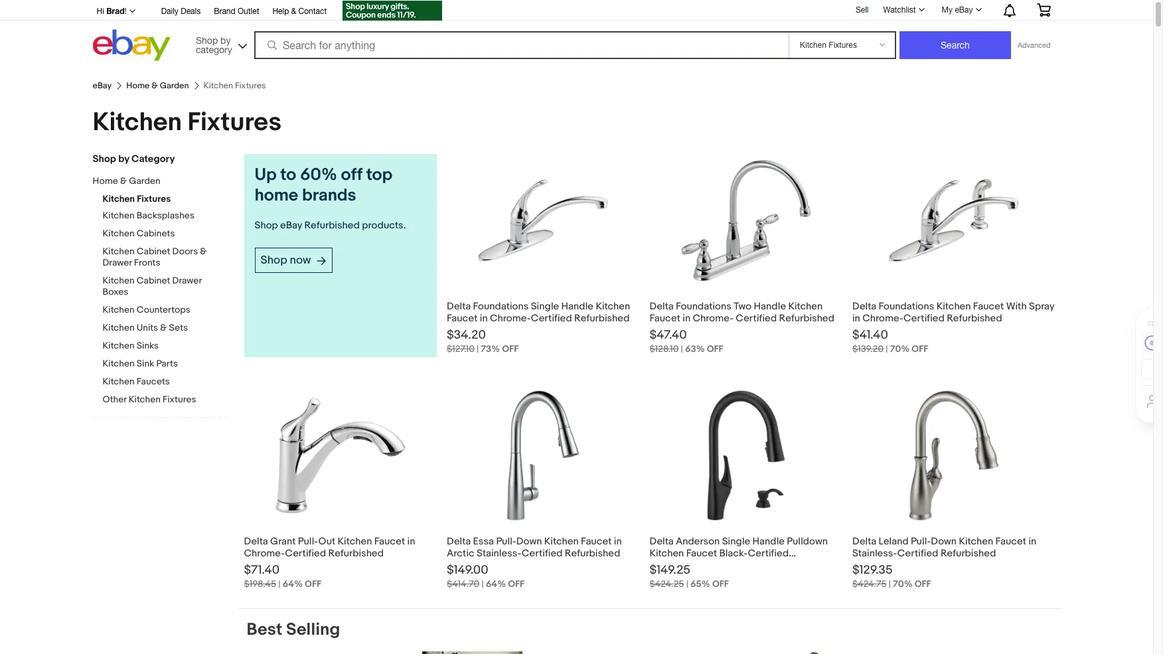 Task type: vqa. For each thing, say whether or not it's contained in the screenshot.
"(29)" on the bottom
no



Task type: locate. For each thing, give the bounding box(es) containing it.
foundations inside delta foundations single handle kitchen faucet in chrome-certified refurbished $34.20 $127.10 | 73% off
[[473, 300, 529, 313]]

70% inside delta foundations kitchen faucet with spray in chrome-certified refurbished $41.40 $139.20 | 70% off
[[890, 343, 910, 355]]

by inside shop by category
[[220, 35, 231, 45]]

64% right $198.45 text box
[[283, 578, 303, 590]]

garden inside home & garden kitchen fixtures kitchen backsplashes kitchen cabinets kitchen cabinet doors & drawer fronts kitchen cabinet drawer boxes kitchen countertops kitchen units & sets kitchen sinks kitchen sink parts kitchen faucets other kitchen fixtures
[[129, 175, 161, 187]]

1 horizontal spatial foundations
[[676, 300, 732, 313]]

doors
[[172, 246, 198, 257]]

1 cabinet from the top
[[137, 246, 170, 257]]

shop by category
[[196, 35, 232, 55]]

delta essa pull-down kitchen faucet in arctic stainless-certified refurbished image
[[477, 389, 610, 522]]

2 pull- from the left
[[496, 535, 516, 548]]

delta left the grant
[[244, 535, 268, 548]]

ebay right my
[[955, 5, 973, 15]]

0 vertical spatial fixtures
[[188, 107, 282, 138]]

off inside delta foundations kitchen faucet with spray in chrome-certified refurbished $41.40 $139.20 | 70% off
[[912, 343, 928, 355]]

1 vertical spatial drawer
[[172, 275, 202, 286]]

home & garden link
[[126, 80, 189, 91], [93, 175, 219, 188]]

in inside the delta foundations two handle kitchen faucet in chrome- certified refurbished $47.40 $128.10 | 63% off
[[683, 312, 691, 325]]

delta foundations single handle kitchen faucet in chrome-certified refurbished $34.20 $127.10 | 73% off
[[447, 300, 630, 355]]

delta left essa
[[447, 535, 471, 548]]

home & garden link up kitchen fixtures
[[126, 80, 189, 91]]

down inside delta leland pull-down kitchen faucet in stainless-certified refurbished $129.35 $424.75 | 70% off
[[931, 535, 957, 548]]

1 horizontal spatial home
[[126, 80, 150, 91]]

foundations left two
[[676, 300, 732, 313]]

delta for $71.40
[[244, 535, 268, 548]]

2 foundations from the left
[[676, 300, 732, 313]]

0 horizontal spatial stainless-
[[477, 547, 522, 560]]

certified for $41.40
[[904, 312, 945, 325]]

off inside delta foundations single handle kitchen faucet in chrome-certified refurbished $34.20 $127.10 | 73% off
[[502, 343, 519, 355]]

| inside the delta foundations two handle kitchen faucet in chrome- certified refurbished $47.40 $128.10 | 63% off
[[681, 343, 683, 355]]

shop
[[196, 35, 218, 45], [93, 153, 116, 165], [255, 219, 278, 232], [261, 254, 287, 267]]

down right essa
[[516, 535, 542, 548]]

shop left category
[[93, 153, 116, 165]]

73%
[[481, 343, 500, 355]]

down right leland
[[931, 535, 957, 548]]

1 stainless- from the left
[[477, 547, 522, 560]]

off for $129.35
[[915, 578, 931, 590]]

| left '65%'
[[686, 578, 688, 590]]

faucet inside delta essa pull-down kitchen faucet in arctic stainless-certified refurbished $149.00 $414.70 | 64% off
[[581, 535, 612, 548]]

| inside delta grant pull-out kitchen faucet in chrome-certified refurbished $71.40 $198.45 | 64% off
[[278, 578, 281, 590]]

1 horizontal spatial single
[[722, 535, 750, 548]]

$139.20 text field
[[853, 343, 884, 355]]

shop for shop by category
[[196, 35, 218, 45]]

3 pull- from the left
[[911, 535, 931, 548]]

| inside delta foundations kitchen faucet with spray in chrome-certified refurbished $41.40 $139.20 | 70% off
[[886, 343, 888, 355]]

70%
[[890, 343, 910, 355], [893, 578, 913, 590]]

$127.10 text field
[[447, 343, 475, 355]]

best selling
[[247, 620, 340, 640]]

chrome- up $71.40
[[244, 547, 285, 560]]

delta up $41.40 on the bottom right
[[853, 300, 877, 313]]

off inside $149.25 $424.25 | 65% off
[[712, 578, 729, 590]]

0 vertical spatial home & garden link
[[126, 80, 189, 91]]

in for $129.35
[[1029, 535, 1037, 548]]

70% right $424.75
[[893, 578, 913, 590]]

!
[[125, 7, 127, 16]]

| right $198.45 text box
[[278, 578, 281, 590]]

home inside home & garden kitchen fixtures kitchen backsplashes kitchen cabinets kitchen cabinet doors & drawer fronts kitchen cabinet drawer boxes kitchen countertops kitchen units & sets kitchen sinks kitchen sink parts kitchen faucets other kitchen fixtures
[[93, 175, 118, 187]]

out
[[318, 535, 335, 548]]

0 horizontal spatial foundations
[[473, 300, 529, 313]]

garden up kitchen fixtures
[[160, 80, 189, 91]]

handle
[[561, 300, 594, 313], [754, 300, 786, 313], [753, 535, 785, 548]]

by left category
[[118, 153, 129, 165]]

1 foundations from the left
[[473, 300, 529, 313]]

2 down from the left
[[931, 535, 957, 548]]

foundations for $41.40
[[879, 300, 934, 313]]

1 horizontal spatial by
[[220, 35, 231, 45]]

delta foundations kitchen faucet with spray in chrome-certified refurbished $41.40 $139.20 | 70% off
[[853, 300, 1055, 355]]

certified
[[531, 312, 572, 325], [736, 312, 777, 325], [904, 312, 945, 325], [285, 547, 326, 560], [522, 547, 563, 560], [748, 547, 789, 560], [898, 547, 939, 560]]

hi
[[97, 7, 104, 16]]

0 horizontal spatial ebay
[[93, 80, 112, 91]]

single inside delta anderson single handle pulldown kitchen faucet black-certified refurbished
[[722, 535, 750, 548]]

shop inside shop by category
[[196, 35, 218, 45]]

none submit inside shop by category banner
[[900, 31, 1011, 59]]

70% right $139.20
[[890, 343, 910, 355]]

delta
[[447, 300, 471, 313], [650, 300, 674, 313], [853, 300, 877, 313], [244, 535, 268, 548], [447, 535, 471, 548], [650, 535, 674, 548], [853, 535, 877, 548]]

garden down category
[[129, 175, 161, 187]]

certified for $47.40
[[736, 312, 777, 325]]

$41.40
[[853, 328, 888, 343]]

home & garden link down category
[[93, 175, 219, 188]]

pull- inside delta grant pull-out kitchen faucet in chrome-certified refurbished $71.40 $198.45 | 64% off
[[298, 535, 318, 548]]

fixtures up backsplashes
[[137, 193, 171, 205]]

off right '65%'
[[712, 578, 729, 590]]

down
[[516, 535, 542, 548], [931, 535, 957, 548]]

in inside delta foundations single handle kitchen faucet in chrome-certified refurbished $34.20 $127.10 | 73% off
[[480, 312, 488, 325]]

fixtures down kitchen faucets link
[[163, 394, 196, 405]]

refurbished inside delta foundations kitchen faucet with spray in chrome-certified refurbished $41.40 $139.20 | 70% off
[[947, 312, 1002, 325]]

0 vertical spatial garden
[[160, 80, 189, 91]]

outlet
[[238, 7, 259, 16]]

refurbished inside delta foundations single handle kitchen faucet in chrome-certified refurbished $34.20 $127.10 | 73% off
[[574, 312, 630, 325]]

delta rp50587 single handle valve cartridge image
[[725, 651, 858, 654]]

& for help & contact
[[291, 7, 296, 16]]

off right the 73%
[[502, 343, 519, 355]]

1 64% from the left
[[283, 578, 303, 590]]

$198.45 text field
[[244, 578, 276, 590]]

brand outlet link
[[214, 5, 259, 19]]

cabinets
[[137, 228, 175, 239]]

refurbished for delta foundations two handle kitchen faucet in chrome- certified refurbished $47.40 $128.10 | 63% off
[[779, 312, 835, 325]]

| left the 73%
[[477, 343, 479, 355]]

delta inside the delta foundations two handle kitchen faucet in chrome- certified refurbished $47.40 $128.10 | 63% off
[[650, 300, 674, 313]]

certified inside delta grant pull-out kitchen faucet in chrome-certified refurbished $71.40 $198.45 | 64% off
[[285, 547, 326, 560]]

refurbished inside delta leland pull-down kitchen faucet in stainless-certified refurbished $129.35 $424.75 | 70% off
[[941, 547, 996, 560]]

sous single-handle semi-professional kitchen sink faucet - matte black (r-10651-sd-bl) image
[[423, 651, 522, 654]]

chrome- inside delta foundations single handle kitchen faucet in chrome-certified refurbished $34.20 $127.10 | 73% off
[[490, 312, 531, 325]]

boxes
[[103, 286, 128, 297]]

2 horizontal spatial foundations
[[879, 300, 934, 313]]

votamuta qw11412 kitchen sink faucet pull down sprayer with tap image
[[1043, 651, 1163, 654]]

0 horizontal spatial down
[[516, 535, 542, 548]]

refurbished inside delta anderson single handle pulldown kitchen faucet black-certified refurbished
[[650, 559, 705, 572]]

2 horizontal spatial ebay
[[955, 5, 973, 15]]

stainless- up $129.35
[[853, 547, 898, 560]]

foundations inside delta foundations kitchen faucet with spray in chrome-certified refurbished $41.40 $139.20 | 70% off
[[879, 300, 934, 313]]

0 horizontal spatial single
[[531, 300, 559, 313]]

pull- right leland
[[911, 535, 931, 548]]

refurbished for delta foundations single handle kitchen faucet in chrome-certified refurbished $34.20 $127.10 | 73% off
[[574, 312, 630, 325]]

1 vertical spatial single
[[722, 535, 750, 548]]

drawer up boxes
[[103, 257, 132, 268]]

by down brand
[[220, 35, 231, 45]]

best
[[247, 620, 282, 640]]

1 vertical spatial home
[[93, 175, 118, 187]]

0 vertical spatial ebay
[[955, 5, 973, 15]]

1 horizontal spatial stainless-
[[853, 547, 898, 560]]

0 vertical spatial by
[[220, 35, 231, 45]]

1 vertical spatial 70%
[[893, 578, 913, 590]]

shop left now
[[261, 254, 287, 267]]

2 horizontal spatial pull-
[[911, 535, 931, 548]]

ebay inside 'account' navigation
[[955, 5, 973, 15]]

$71.40
[[244, 563, 280, 578]]

sinks
[[137, 340, 159, 351]]

delta inside delta leland pull-down kitchen faucet in stainless-certified refurbished $129.35 $424.75 | 70% off
[[853, 535, 877, 548]]

products.
[[362, 219, 406, 232]]

main content
[[239, 138, 1163, 654]]

certified inside delta foundations kitchen faucet with spray in chrome-certified refurbished $41.40 $139.20 | 70% off
[[904, 312, 945, 325]]

| inside delta foundations single handle kitchen faucet in chrome-certified refurbished $34.20 $127.10 | 73% off
[[477, 343, 479, 355]]

faucet inside delta foundations single handle kitchen faucet in chrome-certified refurbished $34.20 $127.10 | 73% off
[[447, 312, 478, 325]]

ebay
[[955, 5, 973, 15], [93, 80, 112, 91], [280, 219, 302, 232]]

fixtures up up
[[188, 107, 282, 138]]

off inside delta essa pull-down kitchen faucet in arctic stainless-certified refurbished $149.00 $414.70 | 64% off
[[508, 578, 525, 590]]

off right $139.20 text field
[[912, 343, 928, 355]]

faucet for $71.40
[[374, 535, 405, 548]]

kitchen inside delta grant pull-out kitchen faucet in chrome-certified refurbished $71.40 $198.45 | 64% off
[[338, 535, 372, 548]]

kitchen inside delta foundations kitchen faucet with spray in chrome-certified refurbished $41.40 $139.20 | 70% off
[[937, 300, 971, 313]]

in
[[480, 312, 488, 325], [683, 312, 691, 325], [853, 312, 860, 325], [407, 535, 415, 548], [614, 535, 622, 548], [1029, 535, 1037, 548]]

| inside $149.25 $424.25 | 65% off
[[686, 578, 688, 590]]

off right $414.70
[[508, 578, 525, 590]]

handle inside delta foundations single handle kitchen faucet in chrome-certified refurbished $34.20 $127.10 | 73% off
[[561, 300, 594, 313]]

| left the 63%
[[681, 343, 683, 355]]

off for $47.40
[[707, 343, 723, 355]]

single for chrome-
[[531, 300, 559, 313]]

delta up $47.40
[[650, 300, 674, 313]]

single
[[531, 300, 559, 313], [722, 535, 750, 548]]

& inside 'account' navigation
[[291, 7, 296, 16]]

faucet inside delta grant pull-out kitchen faucet in chrome-certified refurbished $71.40 $198.45 | 64% off
[[374, 535, 405, 548]]

refurbished inside delta grant pull-out kitchen faucet in chrome-certified refurbished $71.40 $198.45 | 64% off
[[328, 547, 384, 560]]

$424.75
[[853, 578, 887, 590]]

delta inside delta anderson single handle pulldown kitchen faucet black-certified refurbished
[[650, 535, 674, 548]]

off inside delta grant pull-out kitchen faucet in chrome-certified refurbished $71.40 $198.45 | 64% off
[[305, 578, 321, 590]]

& right doors
[[200, 246, 207, 257]]

$414.70
[[447, 578, 480, 590]]

65%
[[691, 578, 710, 590]]

| for $71.40
[[278, 578, 281, 590]]

kitchen
[[93, 107, 182, 138], [103, 193, 135, 205], [103, 210, 135, 221], [103, 228, 135, 239], [103, 246, 135, 257], [103, 275, 135, 286], [596, 300, 630, 313], [788, 300, 823, 313], [937, 300, 971, 313], [103, 304, 135, 315], [103, 322, 135, 333], [103, 340, 135, 351], [103, 358, 135, 369], [103, 376, 135, 387], [129, 394, 161, 405], [338, 535, 372, 548], [544, 535, 579, 548], [959, 535, 994, 548], [650, 547, 684, 560]]

delta inside delta foundations single handle kitchen faucet in chrome-certified refurbished $34.20 $127.10 | 73% off
[[447, 300, 471, 313]]

off inside delta leland pull-down kitchen faucet in stainless-certified refurbished $129.35 $424.75 | 70% off
[[915, 578, 931, 590]]

foundations up the 73%
[[473, 300, 529, 313]]

1 vertical spatial ebay
[[93, 80, 112, 91]]

& right help
[[291, 7, 296, 16]]

kitchen backsplashes link
[[103, 210, 229, 222]]

2 vertical spatial ebay
[[280, 219, 302, 232]]

delta inside delta foundations kitchen faucet with spray in chrome-certified refurbished $41.40 $139.20 | 70% off
[[853, 300, 877, 313]]

| for $129.35
[[889, 578, 891, 590]]

chrome- inside delta foundations kitchen faucet with spray in chrome-certified refurbished $41.40 $139.20 | 70% off
[[863, 312, 904, 325]]

stainless- up $149.00
[[477, 547, 522, 560]]

pull- right the grant
[[298, 535, 318, 548]]

selling
[[286, 620, 340, 640]]

1 vertical spatial home & garden link
[[93, 175, 219, 188]]

delta for $34.20
[[447, 300, 471, 313]]

delta inside delta grant pull-out kitchen faucet in chrome-certified refurbished $71.40 $198.45 | 64% off
[[244, 535, 268, 548]]

pull- inside delta essa pull-down kitchen faucet in arctic stainless-certified refurbished $149.00 $414.70 | 64% off
[[496, 535, 516, 548]]

shop ebay refurbished products.
[[255, 219, 406, 232]]

delta up "$34.20"
[[447, 300, 471, 313]]

refurbished
[[304, 219, 360, 232], [574, 312, 630, 325], [779, 312, 835, 325], [947, 312, 1002, 325], [328, 547, 384, 560], [565, 547, 620, 560], [941, 547, 996, 560], [650, 559, 705, 572]]

sink
[[137, 358, 154, 369]]

brushed nickel kitchen faucet single handle high arch 2 spouts pull down sprayer image
[[884, 651, 1017, 654]]

faucet inside the delta foundations two handle kitchen faucet in chrome- certified refurbished $47.40 $128.10 | 63% off
[[650, 312, 681, 325]]

category
[[196, 44, 232, 55]]

in inside delta grant pull-out kitchen faucet in chrome-certified refurbished $71.40 $198.45 | 64% off
[[407, 535, 415, 548]]

home down shop by category
[[93, 175, 118, 187]]

& up kitchen fixtures
[[152, 80, 158, 91]]

& left 'sets'
[[160, 322, 167, 333]]

faucet inside delta leland pull-down kitchen faucet in stainless-certified refurbished $129.35 $424.75 | 70% off
[[996, 535, 1027, 548]]

in inside delta foundations kitchen faucet with spray in chrome-certified refurbished $41.40 $139.20 | 70% off
[[853, 312, 860, 325]]

ebay inside 'main content'
[[280, 219, 302, 232]]

chrome- up $41.40 on the bottom right
[[863, 312, 904, 325]]

0 vertical spatial home
[[126, 80, 150, 91]]

cabinet down cabinets
[[137, 246, 170, 257]]

shop down home
[[255, 219, 278, 232]]

0 horizontal spatial drawer
[[103, 257, 132, 268]]

faucet for $149.00
[[581, 535, 612, 548]]

in for $47.40
[[683, 312, 691, 325]]

0 horizontal spatial by
[[118, 153, 129, 165]]

kitchen sink parts link
[[103, 358, 229, 371]]

shop down deals at the left top of page
[[196, 35, 218, 45]]

chrome- left two
[[693, 312, 734, 325]]

in inside delta essa pull-down kitchen faucet in arctic stainless-certified refurbished $149.00 $414.70 | 64% off
[[614, 535, 622, 548]]

| for $41.40
[[886, 343, 888, 355]]

sell link
[[850, 5, 875, 14]]

| right $139.20
[[886, 343, 888, 355]]

chrome- for $71.40
[[244, 547, 285, 560]]

ebay left home & garden
[[93, 80, 112, 91]]

off inside the delta foundations two handle kitchen faucet in chrome- certified refurbished $47.40 $128.10 | 63% off
[[707, 343, 723, 355]]

0 horizontal spatial home
[[93, 175, 118, 187]]

1 horizontal spatial down
[[931, 535, 957, 548]]

2 stainless- from the left
[[853, 547, 898, 560]]

ebay link
[[93, 80, 112, 91]]

faucet
[[973, 300, 1004, 313], [447, 312, 478, 325], [650, 312, 681, 325], [374, 535, 405, 548], [581, 535, 612, 548], [996, 535, 1027, 548], [686, 547, 717, 560]]

|
[[477, 343, 479, 355], [681, 343, 683, 355], [886, 343, 888, 355], [278, 578, 281, 590], [482, 578, 484, 590], [686, 578, 688, 590], [889, 578, 891, 590]]

off for $41.40
[[912, 343, 928, 355]]

cabinet
[[137, 246, 170, 257], [137, 275, 170, 286]]

to
[[280, 165, 296, 185]]

1 horizontal spatial pull-
[[496, 535, 516, 548]]

kitchen cabinets link
[[103, 228, 229, 240]]

shop by category banner
[[89, 0, 1061, 64]]

certified inside the delta foundations two handle kitchen faucet in chrome- certified refurbished $47.40 $128.10 | 63% off
[[736, 312, 777, 325]]

shop for shop by category
[[93, 153, 116, 165]]

1 horizontal spatial drawer
[[172, 275, 202, 286]]

hi brad !
[[97, 6, 127, 16]]

2 64% from the left
[[486, 578, 506, 590]]

pull- right essa
[[496, 535, 516, 548]]

certified inside delta foundations single handle kitchen faucet in chrome-certified refurbished $34.20 $127.10 | 73% off
[[531, 312, 572, 325]]

off
[[502, 343, 519, 355], [707, 343, 723, 355], [912, 343, 928, 355], [305, 578, 321, 590], [508, 578, 525, 590], [712, 578, 729, 590], [915, 578, 931, 590]]

in inside delta leland pull-down kitchen faucet in stainless-certified refurbished $129.35 $424.75 | 70% off
[[1029, 535, 1037, 548]]

off down out on the left of the page
[[305, 578, 321, 590]]

cabinet down fronts
[[137, 275, 170, 286]]

chrome- inside the delta foundations two handle kitchen faucet in chrome- certified refurbished $47.40 $128.10 | 63% off
[[693, 312, 734, 325]]

1 vertical spatial garden
[[129, 175, 161, 187]]

brand
[[214, 7, 235, 16]]

foundations for $34.20
[[473, 300, 529, 313]]

help
[[273, 7, 289, 16]]

fixtures
[[188, 107, 282, 138], [137, 193, 171, 205], [163, 394, 196, 405]]

& down shop by category
[[120, 175, 127, 187]]

None submit
[[900, 31, 1011, 59]]

handle inside the delta foundations two handle kitchen faucet in chrome- certified refurbished $47.40 $128.10 | 63% off
[[754, 300, 786, 313]]

1 vertical spatial cabinet
[[137, 275, 170, 286]]

| for $34.20
[[477, 343, 479, 355]]

off right the 63%
[[707, 343, 723, 355]]

handle inside delta anderson single handle pulldown kitchen faucet black-certified refurbished
[[753, 535, 785, 548]]

chrome- up the 73%
[[490, 312, 531, 325]]

kitchen cabinet doors & drawer fronts link
[[103, 246, 229, 270]]

1 horizontal spatial ebay
[[280, 219, 302, 232]]

fronts
[[134, 257, 160, 268]]

in for $71.40
[[407, 535, 415, 548]]

stainless-
[[477, 547, 522, 560], [853, 547, 898, 560]]

now
[[290, 254, 311, 267]]

0 horizontal spatial 64%
[[283, 578, 303, 590]]

ebay down home
[[280, 219, 302, 232]]

delta left leland
[[853, 535, 877, 548]]

| right the $414.70 text box
[[482, 578, 484, 590]]

refurbished inside the delta foundations two handle kitchen faucet in chrome- certified refurbished $47.40 $128.10 | 63% off
[[779, 312, 835, 325]]

off right $424.75
[[915, 578, 931, 590]]

0 vertical spatial 70%
[[890, 343, 910, 355]]

single inside delta foundations single handle kitchen faucet in chrome-certified refurbished $34.20 $127.10 | 73% off
[[531, 300, 559, 313]]

refurbished for delta grant pull-out kitchen faucet in chrome-certified refurbished $71.40 $198.45 | 64% off
[[328, 547, 384, 560]]

| right $424.75
[[889, 578, 891, 590]]

by
[[220, 35, 231, 45], [118, 153, 129, 165]]

0 vertical spatial cabinet
[[137, 246, 170, 257]]

foundations inside the delta foundations two handle kitchen faucet in chrome- certified refurbished $47.40 $128.10 | 63% off
[[676, 300, 732, 313]]

help & contact link
[[273, 5, 327, 19]]

delta up $149.25
[[650, 535, 674, 548]]

delta anderson single handle pulldown kitchen faucet black-certified refurbished image
[[680, 389, 812, 522]]

off for $71.40
[[305, 578, 321, 590]]

1 horizontal spatial 64%
[[486, 578, 506, 590]]

70% inside delta leland pull-down kitchen faucet in stainless-certified refurbished $129.35 $424.75 | 70% off
[[893, 578, 913, 590]]

in for $41.40
[[853, 312, 860, 325]]

0 horizontal spatial pull-
[[298, 535, 318, 548]]

delta for $41.40
[[853, 300, 877, 313]]

3 foundations from the left
[[879, 300, 934, 313]]

kitchen inside the delta foundations two handle kitchen faucet in chrome- certified refurbished $47.40 $128.10 | 63% off
[[788, 300, 823, 313]]

drawer down doors
[[172, 275, 202, 286]]

| inside delta leland pull-down kitchen faucet in stainless-certified refurbished $129.35 $424.75 | 70% off
[[889, 578, 891, 590]]

64% down $149.00
[[486, 578, 506, 590]]

$128.10 text field
[[650, 343, 679, 355]]

1 pull- from the left
[[298, 535, 318, 548]]

$198.45
[[244, 578, 276, 590]]

&
[[291, 7, 296, 16], [152, 80, 158, 91], [120, 175, 127, 187], [200, 246, 207, 257], [160, 322, 167, 333]]

certified for $129.35
[[898, 547, 939, 560]]

down inside delta essa pull-down kitchen faucet in arctic stainless-certified refurbished $149.00 $414.70 | 64% off
[[516, 535, 542, 548]]

1 down from the left
[[516, 535, 542, 548]]

pull-
[[298, 535, 318, 548], [496, 535, 516, 548], [911, 535, 931, 548]]

1 vertical spatial by
[[118, 153, 129, 165]]

chrome- inside delta grant pull-out kitchen faucet in chrome-certified refurbished $71.40 $198.45 | 64% off
[[244, 547, 285, 560]]

certified inside delta leland pull-down kitchen faucet in stainless-certified refurbished $129.35 $424.75 | 70% off
[[898, 547, 939, 560]]

pull- inside delta leland pull-down kitchen faucet in stainless-certified refurbished $129.35 $424.75 | 70% off
[[911, 535, 931, 548]]

garden for home & garden
[[160, 80, 189, 91]]

delta inside delta essa pull-down kitchen faucet in arctic stainless-certified refurbished $149.00 $414.70 | 64% off
[[447, 535, 471, 548]]

0 vertical spatial single
[[531, 300, 559, 313]]

home right ebay link
[[126, 80, 150, 91]]

foundations up $41.40 on the bottom right
[[879, 300, 934, 313]]



Task type: describe. For each thing, give the bounding box(es) containing it.
sell
[[856, 5, 869, 14]]

delta grant pull-out kitchen faucet in chrome-certified refurbished $71.40 $198.45 | 64% off
[[244, 535, 415, 590]]

& for home & garden kitchen fixtures kitchen backsplashes kitchen cabinets kitchen cabinet doors & drawer fronts kitchen cabinet drawer boxes kitchen countertops kitchen units & sets kitchen sinks kitchen sink parts kitchen faucets other kitchen fixtures
[[120, 175, 127, 187]]

70% for $41.40
[[890, 343, 910, 355]]

home & garden
[[126, 80, 189, 91]]

watchlist link
[[876, 2, 931, 18]]

in for refurbished
[[614, 535, 622, 548]]

chrome- for $41.40
[[863, 312, 904, 325]]

kitchen cabinet drawer boxes link
[[103, 275, 229, 299]]

up
[[255, 165, 277, 185]]

top
[[366, 165, 393, 185]]

kitchen inside delta leland pull-down kitchen faucet in stainless-certified refurbished $129.35 $424.75 | 70% off
[[959, 535, 994, 548]]

by for category
[[220, 35, 231, 45]]

countertops
[[137, 304, 190, 315]]

account navigation
[[89, 0, 1061, 23]]

other
[[103, 394, 127, 405]]

get the coupon image
[[343, 1, 442, 21]]

64% inside delta grant pull-out kitchen faucet in chrome-certified refurbished $71.40 $198.45 | 64% off
[[283, 578, 303, 590]]

2 cabinet from the top
[[137, 275, 170, 286]]

delta leland pull-down kitchen faucet in stainless-certified refurbished image
[[888, 389, 1020, 522]]

daily deals link
[[161, 5, 201, 19]]

essa
[[473, 535, 494, 548]]

delta essa pull-down kitchen faucet in arctic stainless-certified refurbished $149.00 $414.70 | 64% off
[[447, 535, 622, 590]]

grant
[[270, 535, 296, 548]]

$34.20
[[447, 328, 486, 343]]

$149.25 $424.25 | 65% off
[[650, 563, 729, 590]]

category
[[131, 153, 175, 165]]

black-
[[719, 547, 748, 560]]

pull-out chrome single hole kitchen faucet image
[[247, 651, 379, 654]]

in for $34.20
[[480, 312, 488, 325]]

home
[[255, 185, 298, 206]]

refurbished for delta anderson single handle pulldown kitchen faucet black-certified refurbished
[[650, 559, 705, 572]]

0 vertical spatial drawer
[[103, 257, 132, 268]]

pull- for $71.40
[[298, 535, 318, 548]]

brad
[[106, 6, 125, 16]]

handle for $34.20
[[561, 300, 594, 313]]

off for $34.20
[[502, 343, 519, 355]]

parts
[[156, 358, 178, 369]]

stainless- inside delta essa pull-down kitchen faucet in arctic stainless-certified refurbished $149.00 $414.70 | 64% off
[[477, 547, 522, 560]]

brand outlet
[[214, 7, 259, 16]]

ebay for shop ebay refurbished products.
[[280, 219, 302, 232]]

advanced
[[1018, 41, 1051, 49]]

refurbished for delta foundations kitchen faucet with spray in chrome-certified refurbished $41.40 $139.20 | 70% off
[[947, 312, 1002, 325]]

64% inside delta essa pull-down kitchen faucet in arctic stainless-certified refurbished $149.00 $414.70 | 64% off
[[486, 578, 506, 590]]

handle for $47.40
[[754, 300, 786, 313]]

kitchen faucets link
[[103, 376, 229, 388]]

kitchen countertops link
[[103, 304, 229, 317]]

arctic
[[447, 547, 474, 560]]

main content containing up to 60% off top home brands
[[239, 138, 1163, 654]]

garden for home & garden kitchen fixtures kitchen backsplashes kitchen cabinets kitchen cabinet doors & drawer fronts kitchen cabinet drawer boxes kitchen countertops kitchen units & sets kitchen sinks kitchen sink parts kitchen faucets other kitchen fixtures
[[129, 175, 161, 187]]

$149.25
[[650, 563, 690, 578]]

stainless- inside delta leland pull-down kitchen faucet in stainless-certified refurbished $129.35 $424.75 | 70% off
[[853, 547, 898, 560]]

delta foundations kitchen faucet with spray in chrome-certified refurbished image
[[888, 154, 1020, 287]]

certified inside delta essa pull-down kitchen faucet in arctic stainless-certified refurbished $149.00 $414.70 | 64% off
[[522, 547, 563, 560]]

anderson
[[676, 535, 720, 548]]

2 vertical spatial fixtures
[[163, 394, 196, 405]]

| inside delta essa pull-down kitchen faucet in arctic stainless-certified refurbished $149.00 $414.70 | 64% off
[[482, 578, 484, 590]]

pulldown
[[787, 535, 828, 548]]

faucet inside delta anderson single handle pulldown kitchen faucet black-certified refurbished
[[686, 547, 717, 560]]

& for home & garden
[[152, 80, 158, 91]]

with
[[1006, 300, 1027, 313]]

delta for $47.40
[[650, 300, 674, 313]]

delta anderson single handle pulldown kitchen faucet black-certified refurbished
[[650, 535, 828, 572]]

certified inside delta anderson single handle pulldown kitchen faucet black-certified refurbished
[[748, 547, 789, 560]]

daily deals
[[161, 7, 201, 16]]

$424.25 text field
[[650, 578, 684, 590]]

delta for $129.35
[[853, 535, 877, 548]]

spray
[[1029, 300, 1055, 313]]

| for $47.40
[[681, 343, 683, 355]]

down for $129.35
[[931, 535, 957, 548]]

home & garden kitchen fixtures kitchen backsplashes kitchen cabinets kitchen cabinet doors & drawer fronts kitchen cabinet drawer boxes kitchen countertops kitchen units & sets kitchen sinks kitchen sink parts kitchen faucets other kitchen fixtures
[[93, 175, 207, 405]]

shop for shop ebay refurbished products.
[[255, 219, 278, 232]]

$127.10
[[447, 343, 475, 355]]

chrome- for $34.20
[[490, 312, 531, 325]]

advanced link
[[1011, 32, 1057, 58]]

backsplashes
[[137, 210, 195, 221]]

60%
[[300, 165, 337, 185]]

single for black-
[[722, 535, 750, 548]]

certified for $34.20
[[531, 312, 572, 325]]

$139.20
[[853, 343, 884, 355]]

refurbished for delta leland pull-down kitchen faucet in stainless-certified refurbished $129.35 $424.75 | 70% off
[[941, 547, 996, 560]]

1 vertical spatial fixtures
[[137, 193, 171, 205]]

chrome- for $47.40
[[693, 312, 734, 325]]

up to 60% off top home brands
[[255, 165, 393, 206]]

faucet for $129.35
[[996, 535, 1027, 548]]

shop now link
[[255, 248, 333, 273]]

delta foundations single handle kitchen faucet in chrome-certified refurbished image
[[477, 154, 610, 287]]

leland
[[879, 535, 909, 548]]

kitchen inside delta anderson single handle pulldown kitchen faucet black-certified refurbished
[[650, 547, 684, 560]]

home for home & garden
[[126, 80, 150, 91]]

$129.35
[[853, 563, 893, 578]]

$149.00
[[447, 563, 488, 578]]

pull- for $129.35
[[911, 535, 931, 548]]

by for category
[[118, 153, 129, 165]]

pull- for $149.00
[[496, 535, 516, 548]]

kitchen fixtures
[[93, 107, 282, 138]]

deals
[[181, 7, 201, 16]]

off
[[341, 165, 363, 185]]

foundations for $47.40
[[676, 300, 732, 313]]

delta foundations two handle kitchen faucet in chrome- certified refurbished $47.40 $128.10 | 63% off
[[650, 300, 835, 355]]

kitchen units & sets link
[[103, 322, 229, 335]]

shop now
[[261, 254, 311, 267]]

shop by category
[[93, 153, 175, 165]]

delta grant pull-out kitchen faucet in chrome-certified refurbished image
[[274, 389, 407, 522]]

shop for shop now
[[261, 254, 287, 267]]

help & contact
[[273, 7, 327, 16]]

delta leland pull-down kitchen faucet in stainless-certified refurbished $129.35 $424.75 | 70% off
[[853, 535, 1037, 590]]

other kitchen fixtures link
[[103, 394, 229, 406]]

my
[[942, 5, 953, 15]]

watchlist
[[883, 5, 916, 15]]

two
[[734, 300, 752, 313]]

70% for $129.35
[[893, 578, 913, 590]]

units
[[137, 322, 158, 333]]

ebay for my ebay
[[955, 5, 973, 15]]

my ebay
[[942, 5, 973, 15]]

daily
[[161, 7, 179, 16]]

kitchen sinks link
[[103, 340, 229, 353]]

refurbished inside delta essa pull-down kitchen faucet in arctic stainless-certified refurbished $149.00 $414.70 | 64% off
[[565, 547, 620, 560]]

$128.10
[[650, 343, 679, 355]]

brands
[[302, 185, 356, 206]]

faucet inside delta foundations kitchen faucet with spray in chrome-certified refurbished $41.40 $139.20 | 70% off
[[973, 300, 1004, 313]]

home for home & garden kitchen fixtures kitchen backsplashes kitchen cabinets kitchen cabinet doors & drawer fronts kitchen cabinet drawer boxes kitchen countertops kitchen units & sets kitchen sinks kitchen sink parts kitchen faucets other kitchen fixtures
[[93, 175, 118, 187]]

up to 60% off top home brands shop ebay refurbished products. element
[[239, 138, 1061, 608]]

delta for $149.00
[[447, 535, 471, 548]]

faucet for $34.20
[[447, 312, 478, 325]]

faucet for $47.40
[[650, 312, 681, 325]]

my ebay link
[[935, 2, 988, 18]]

63%
[[685, 343, 705, 355]]

kitchen inside delta foundations single handle kitchen faucet in chrome-certified refurbished $34.20 $127.10 | 73% off
[[596, 300, 630, 313]]

contact
[[298, 7, 327, 16]]

certified for $71.40
[[285, 547, 326, 560]]

your shopping cart image
[[1036, 3, 1051, 17]]

$47.40
[[650, 328, 687, 343]]

$424.75 text field
[[853, 578, 887, 590]]

shop by category button
[[190, 30, 250, 58]]

Search for anything text field
[[256, 33, 786, 58]]

faucets
[[137, 376, 170, 387]]

kitchen inside delta essa pull-down kitchen faucet in arctic stainless-certified refurbished $149.00 $414.70 | 64% off
[[544, 535, 579, 548]]

$414.70 text field
[[447, 578, 480, 590]]

delta foundations two handle kitchen faucet in chrome- certified refurbished image
[[680, 154, 812, 287]]

$424.25
[[650, 578, 684, 590]]

down for refurbished
[[516, 535, 542, 548]]

sets
[[169, 322, 188, 333]]



